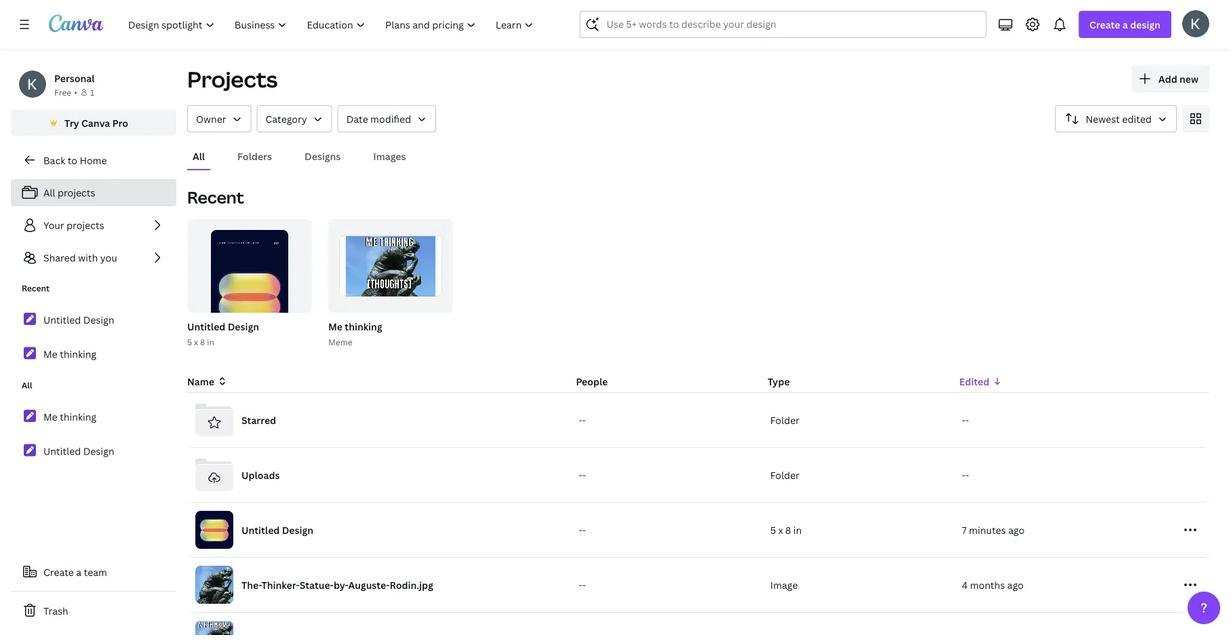 Task type: describe. For each thing, give the bounding box(es) containing it.
1 vertical spatial recent
[[22, 283, 50, 294]]

trash link
[[11, 597, 176, 624]]

2
[[299, 297, 303, 306]]

1 me thinking from the top
[[43, 348, 96, 361]]

back
[[43, 154, 65, 167]]

the-
[[242, 579, 262, 591]]

starred
[[242, 414, 276, 427]]

4 months ago
[[963, 579, 1024, 591]]

2 vertical spatial me
[[43, 410, 57, 423]]

designs
[[305, 150, 341, 163]]

folder for uploads
[[771, 469, 800, 482]]

meme
[[328, 336, 353, 347]]

team
[[84, 566, 107, 579]]

create a team button
[[11, 559, 176, 586]]

shared
[[43, 251, 76, 264]]

kendall parks image
[[1183, 10, 1210, 37]]

the-thinker-statue-by-auguste-rodin.jpg
[[242, 579, 434, 591]]

add
[[1159, 72, 1178, 85]]

your projects link
[[11, 212, 176, 239]]

shared with you link
[[11, 244, 176, 271]]

2 me thinking from the top
[[43, 410, 96, 423]]

me thinking meme
[[328, 320, 383, 347]]

type
[[768, 375, 790, 388]]

thinking for second me thinking link
[[60, 410, 96, 423]]

ago for 4 months ago
[[1008, 579, 1024, 591]]

projects for all projects
[[58, 186, 95, 199]]

back to home
[[43, 154, 107, 167]]

auguste-
[[349, 579, 390, 591]]

untitled inside untitled design 5 x 8 in
[[187, 320, 226, 333]]

1 for 1
[[90, 87, 95, 98]]

all for all 'button'
[[193, 150, 205, 163]]

designs button
[[299, 143, 346, 169]]

thinking inside me thinking meme
[[345, 320, 383, 333]]

personal
[[54, 72, 95, 84]]

thinker-
[[262, 579, 300, 591]]

add new button
[[1132, 65, 1210, 92]]

your projects
[[43, 219, 104, 232]]

newest edited
[[1086, 112, 1152, 125]]

projects
[[187, 64, 278, 94]]

projects for your projects
[[67, 219, 104, 232]]

free •
[[54, 87, 77, 98]]

me thinking button
[[328, 318, 383, 335]]

all for all projects
[[43, 186, 55, 199]]

me inside me thinking meme
[[328, 320, 343, 333]]

create a design button
[[1079, 11, 1172, 38]]

thinking for 2nd me thinking link from the bottom of the page
[[60, 348, 96, 361]]

shared with you
[[43, 251, 117, 264]]

name
[[187, 375, 214, 388]]

uploads
[[242, 469, 280, 482]]

owner
[[196, 112, 226, 125]]

modified
[[371, 112, 411, 125]]

list containing me thinking
[[11, 402, 176, 466]]

months
[[971, 579, 1006, 591]]

Date modified button
[[338, 105, 436, 132]]

image
[[771, 579, 798, 591]]

0 horizontal spatial all
[[22, 380, 32, 391]]

8 inside untitled design 5 x 8 in
[[200, 336, 205, 347]]

list containing untitled design
[[11, 305, 176, 369]]

all button
[[187, 143, 210, 169]]

•
[[74, 87, 77, 98]]

minutes
[[970, 524, 1007, 536]]

images button
[[368, 143, 412, 169]]

your
[[43, 219, 64, 232]]

top level navigation element
[[119, 11, 545, 38]]

untitled design for 1st untitled design link
[[43, 313, 114, 326]]

1 horizontal spatial 8
[[786, 524, 792, 536]]

folders button
[[232, 143, 278, 169]]

of
[[287, 297, 297, 306]]

date modified
[[347, 112, 411, 125]]

in inside untitled design 5 x 8 in
[[207, 336, 214, 347]]

folder for starred
[[771, 414, 800, 427]]

2 me thinking link from the top
[[11, 402, 176, 431]]

free
[[54, 87, 71, 98]]

try
[[65, 116, 79, 129]]

2 vertical spatial untitled design
[[242, 524, 314, 536]]

create a design
[[1090, 18, 1161, 31]]

4
[[963, 579, 968, 591]]

pro
[[112, 116, 128, 129]]

1 vertical spatial me
[[43, 348, 57, 361]]



Task type: vqa. For each thing, say whether or not it's contained in the screenshot.
Your projects projects
yes



Task type: locate. For each thing, give the bounding box(es) containing it.
create for create a design
[[1090, 18, 1121, 31]]

ago
[[1009, 524, 1025, 536], [1008, 579, 1024, 591]]

1 untitled design link from the top
[[11, 305, 176, 334]]

2 list from the top
[[11, 305, 176, 369]]

category
[[266, 112, 307, 125]]

a for design
[[1123, 18, 1129, 31]]

Owner button
[[187, 105, 251, 132]]

0 vertical spatial me
[[328, 320, 343, 333]]

5
[[187, 336, 192, 347], [771, 524, 776, 536]]

0 horizontal spatial 1
[[90, 87, 95, 98]]

7
[[963, 524, 967, 536]]

1 vertical spatial in
[[794, 524, 802, 536]]

1 vertical spatial untitled design
[[43, 445, 114, 458]]

me
[[328, 320, 343, 333], [43, 348, 57, 361], [43, 410, 57, 423]]

1 vertical spatial all
[[43, 186, 55, 199]]

try canva pro
[[65, 116, 128, 129]]

untitled design for 2nd untitled design link
[[43, 445, 114, 458]]

1 horizontal spatial 1
[[281, 297, 285, 306]]

1 horizontal spatial in
[[794, 524, 802, 536]]

create left team
[[43, 566, 74, 579]]

all projects
[[43, 186, 95, 199]]

people
[[576, 375, 608, 388]]

1 vertical spatial folder
[[771, 469, 800, 482]]

with
[[78, 251, 98, 264]]

0 vertical spatial in
[[207, 336, 214, 347]]

0 horizontal spatial in
[[207, 336, 214, 347]]

1 vertical spatial me thinking link
[[11, 402, 176, 431]]

0 vertical spatial me thinking
[[43, 348, 96, 361]]

5 down untitled design button
[[187, 336, 192, 347]]

1 horizontal spatial 5
[[771, 524, 776, 536]]

all
[[193, 150, 205, 163], [43, 186, 55, 199], [22, 380, 32, 391]]

0 vertical spatial list
[[11, 179, 176, 271]]

1 vertical spatial untitled design link
[[11, 437, 176, 466]]

edited
[[960, 375, 990, 388]]

a for team
[[76, 566, 82, 579]]

7 minutes ago
[[963, 524, 1025, 536]]

1 vertical spatial ago
[[1008, 579, 1024, 591]]

0 vertical spatial all
[[193, 150, 205, 163]]

design
[[1131, 18, 1161, 31]]

8
[[200, 336, 205, 347], [786, 524, 792, 536]]

create for create a team
[[43, 566, 74, 579]]

list
[[11, 179, 176, 271], [11, 305, 176, 369], [11, 402, 176, 466]]

me thinking
[[43, 348, 96, 361], [43, 410, 96, 423]]

x inside untitled design 5 x 8 in
[[194, 336, 198, 347]]

create
[[1090, 18, 1121, 31], [43, 566, 74, 579]]

thinking
[[345, 320, 383, 333], [60, 348, 96, 361], [60, 410, 96, 423]]

0 horizontal spatial x
[[194, 336, 198, 347]]

Search search field
[[607, 12, 960, 37]]

1 vertical spatial 1
[[281, 297, 285, 306]]

a left team
[[76, 566, 82, 579]]

untitled design
[[43, 313, 114, 326], [43, 445, 114, 458], [242, 524, 314, 536]]

0 vertical spatial a
[[1123, 18, 1129, 31]]

2 vertical spatial all
[[22, 380, 32, 391]]

a inside dropdown button
[[1123, 18, 1129, 31]]

--
[[579, 414, 586, 427], [963, 414, 970, 427], [579, 469, 586, 482], [963, 469, 970, 482], [579, 524, 586, 536], [579, 579, 586, 591]]

0 vertical spatial thinking
[[345, 320, 383, 333]]

0 vertical spatial untitled design
[[43, 313, 114, 326]]

rodin.jpg
[[390, 579, 434, 591]]

recent down all 'button'
[[187, 186, 244, 208]]

1 for 1 of 2
[[281, 297, 285, 306]]

edited button
[[960, 374, 1141, 389]]

list containing all projects
[[11, 179, 176, 271]]

design inside untitled design 5 x 8 in
[[228, 320, 259, 333]]

1 horizontal spatial all
[[43, 186, 55, 199]]

0 vertical spatial 1
[[90, 87, 95, 98]]

create inside button
[[43, 566, 74, 579]]

0 vertical spatial x
[[194, 336, 198, 347]]

Category button
[[257, 105, 332, 132]]

folder down type
[[771, 414, 800, 427]]

None search field
[[580, 11, 987, 38]]

projects right your
[[67, 219, 104, 232]]

1 me thinking link from the top
[[11, 340, 176, 369]]

in
[[207, 336, 214, 347], [794, 524, 802, 536]]

all inside 'button'
[[193, 150, 205, 163]]

edited
[[1123, 112, 1152, 125]]

2 untitled design link from the top
[[11, 437, 176, 466]]

x down untitled design button
[[194, 336, 198, 347]]

all inside 'link'
[[43, 186, 55, 199]]

a left design
[[1123, 18, 1129, 31]]

projects down back to home
[[58, 186, 95, 199]]

folder
[[771, 414, 800, 427], [771, 469, 800, 482]]

create a team
[[43, 566, 107, 579]]

folders
[[238, 150, 272, 163]]

1 vertical spatial thinking
[[60, 348, 96, 361]]

1 vertical spatial 8
[[786, 524, 792, 536]]

me thinking link
[[11, 340, 176, 369], [11, 402, 176, 431]]

folder up the 5 x 8 in
[[771, 469, 800, 482]]

trash
[[43, 604, 68, 617]]

all projects link
[[11, 179, 176, 206]]

1
[[90, 87, 95, 98], [281, 297, 285, 306]]

1 horizontal spatial a
[[1123, 18, 1129, 31]]

0 horizontal spatial 8
[[200, 336, 205, 347]]

you
[[100, 251, 117, 264]]

8 up image
[[786, 524, 792, 536]]

0 vertical spatial recent
[[187, 186, 244, 208]]

0 vertical spatial projects
[[58, 186, 95, 199]]

back to home link
[[11, 147, 176, 174]]

0 horizontal spatial 5
[[187, 336, 192, 347]]

5 up image
[[771, 524, 776, 536]]

2 vertical spatial list
[[11, 402, 176, 466]]

canva
[[81, 116, 110, 129]]

0 vertical spatial create
[[1090, 18, 1121, 31]]

design
[[83, 313, 114, 326], [228, 320, 259, 333], [83, 445, 114, 458], [282, 524, 314, 536]]

in up image
[[794, 524, 802, 536]]

1 vertical spatial 5
[[771, 524, 776, 536]]

projects
[[58, 186, 95, 199], [67, 219, 104, 232]]

1 vertical spatial projects
[[67, 219, 104, 232]]

5 x 8 in
[[771, 524, 802, 536]]

name button
[[187, 374, 228, 389]]

a
[[1123, 18, 1129, 31], [76, 566, 82, 579]]

x
[[194, 336, 198, 347], [779, 524, 783, 536]]

8 down untitled design button
[[200, 336, 205, 347]]

1 vertical spatial me thinking
[[43, 410, 96, 423]]

recent down shared
[[22, 283, 50, 294]]

ago right minutes
[[1009, 524, 1025, 536]]

5 inside untitled design 5 x 8 in
[[187, 336, 192, 347]]

ago for 7 minutes ago
[[1009, 524, 1025, 536]]

1 list from the top
[[11, 179, 176, 271]]

images
[[373, 150, 406, 163]]

new
[[1180, 72, 1199, 85]]

2 horizontal spatial all
[[193, 150, 205, 163]]

create left design
[[1090, 18, 1121, 31]]

0 vertical spatial ago
[[1009, 524, 1025, 536]]

0 vertical spatial 8
[[200, 336, 205, 347]]

0 horizontal spatial recent
[[22, 283, 50, 294]]

x up image
[[779, 524, 783, 536]]

try canva pro button
[[11, 110, 176, 136]]

to
[[68, 154, 77, 167]]

in down untitled design button
[[207, 336, 214, 347]]

0 vertical spatial folder
[[771, 414, 800, 427]]

create inside dropdown button
[[1090, 18, 1121, 31]]

1 folder from the top
[[771, 414, 800, 427]]

1 vertical spatial a
[[76, 566, 82, 579]]

untitled design link
[[11, 305, 176, 334], [11, 437, 176, 466]]

projects inside 'link'
[[58, 186, 95, 199]]

2 vertical spatial thinking
[[60, 410, 96, 423]]

0 vertical spatial me thinking link
[[11, 340, 176, 369]]

0 horizontal spatial a
[[76, 566, 82, 579]]

untitled design button
[[187, 318, 259, 335]]

2 folder from the top
[[771, 469, 800, 482]]

3 list from the top
[[11, 402, 176, 466]]

ago right months
[[1008, 579, 1024, 591]]

untitled
[[43, 313, 81, 326], [187, 320, 226, 333], [43, 445, 81, 458], [242, 524, 280, 536]]

1 horizontal spatial x
[[779, 524, 783, 536]]

1 vertical spatial list
[[11, 305, 176, 369]]

by-
[[334, 579, 349, 591]]

1 horizontal spatial create
[[1090, 18, 1121, 31]]

statue-
[[300, 579, 334, 591]]

a inside button
[[76, 566, 82, 579]]

untitled design 5 x 8 in
[[187, 320, 259, 347]]

1 vertical spatial create
[[43, 566, 74, 579]]

1 vertical spatial x
[[779, 524, 783, 536]]

add new
[[1159, 72, 1199, 85]]

1 horizontal spatial recent
[[187, 186, 244, 208]]

-
[[579, 414, 583, 427], [583, 414, 586, 427], [963, 414, 966, 427], [966, 414, 970, 427], [579, 469, 583, 482], [583, 469, 586, 482], [963, 469, 966, 482], [966, 469, 970, 482], [579, 524, 583, 536], [583, 524, 586, 536], [579, 579, 583, 591], [583, 579, 586, 591]]

1 left of
[[281, 297, 285, 306]]

0 vertical spatial 5
[[187, 336, 192, 347]]

home
[[80, 154, 107, 167]]

1 right the •
[[90, 87, 95, 98]]

newest
[[1086, 112, 1121, 125]]

recent
[[187, 186, 244, 208], [22, 283, 50, 294]]

1 of 2
[[281, 297, 303, 306]]

0 vertical spatial untitled design link
[[11, 305, 176, 334]]

Sort by button
[[1056, 105, 1177, 132]]

0 horizontal spatial create
[[43, 566, 74, 579]]

date
[[347, 112, 368, 125]]



